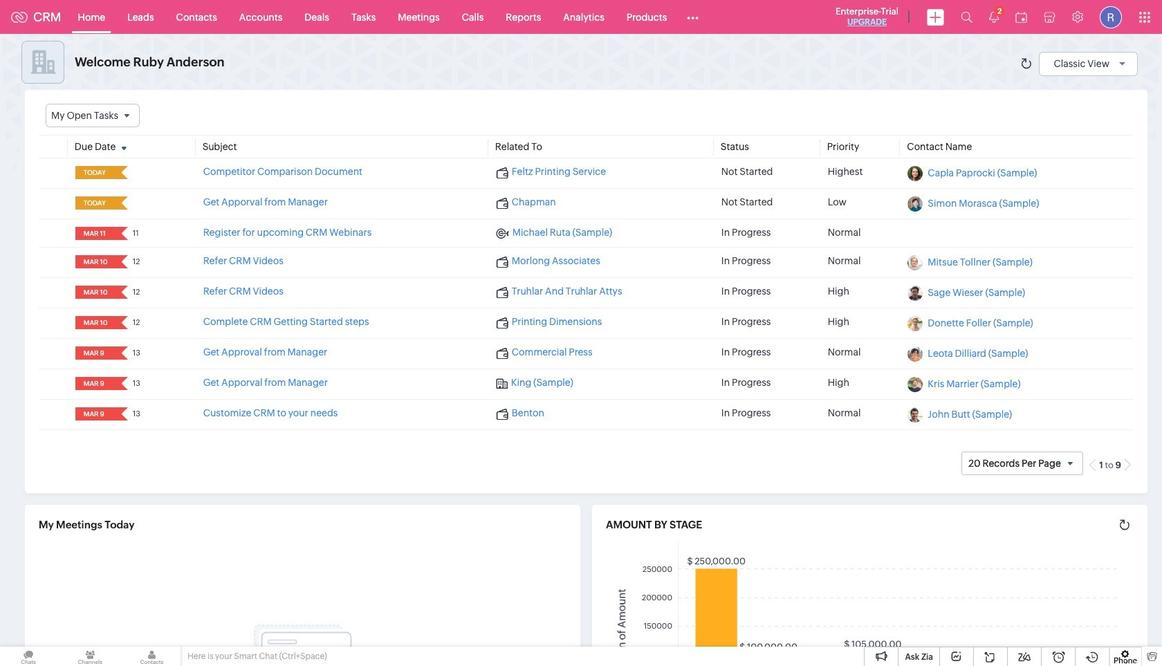 Task type: locate. For each thing, give the bounding box(es) containing it.
create menu element
[[919, 0, 952, 34]]

None field
[[46, 104, 140, 127], [79, 166, 112, 179], [79, 197, 112, 210], [79, 227, 112, 240], [79, 255, 112, 269], [79, 286, 112, 299], [79, 316, 112, 329], [79, 347, 112, 360], [79, 377, 112, 390], [79, 408, 112, 421], [46, 104, 140, 127], [79, 166, 112, 179], [79, 197, 112, 210], [79, 227, 112, 240], [79, 255, 112, 269], [79, 286, 112, 299], [79, 316, 112, 329], [79, 347, 112, 360], [79, 377, 112, 390], [79, 408, 112, 421]]

late by  days image
[[115, 168, 133, 177]]

late by  days image
[[115, 199, 133, 207]]



Task type: vqa. For each thing, say whether or not it's contained in the screenshot.
Contacts link on the top left
no



Task type: describe. For each thing, give the bounding box(es) containing it.
signals element
[[981, 0, 1007, 34]]

create menu image
[[927, 9, 944, 25]]

search image
[[961, 11, 973, 23]]

search element
[[952, 0, 981, 34]]

profile element
[[1091, 0, 1130, 34]]

calendar image
[[1015, 11, 1027, 22]]

logo image
[[11, 11, 28, 22]]

channels image
[[62, 647, 119, 666]]

chats image
[[0, 647, 57, 666]]

Other Modules field
[[678, 6, 708, 28]]

profile image
[[1100, 6, 1122, 28]]

contacts image
[[123, 647, 180, 666]]



